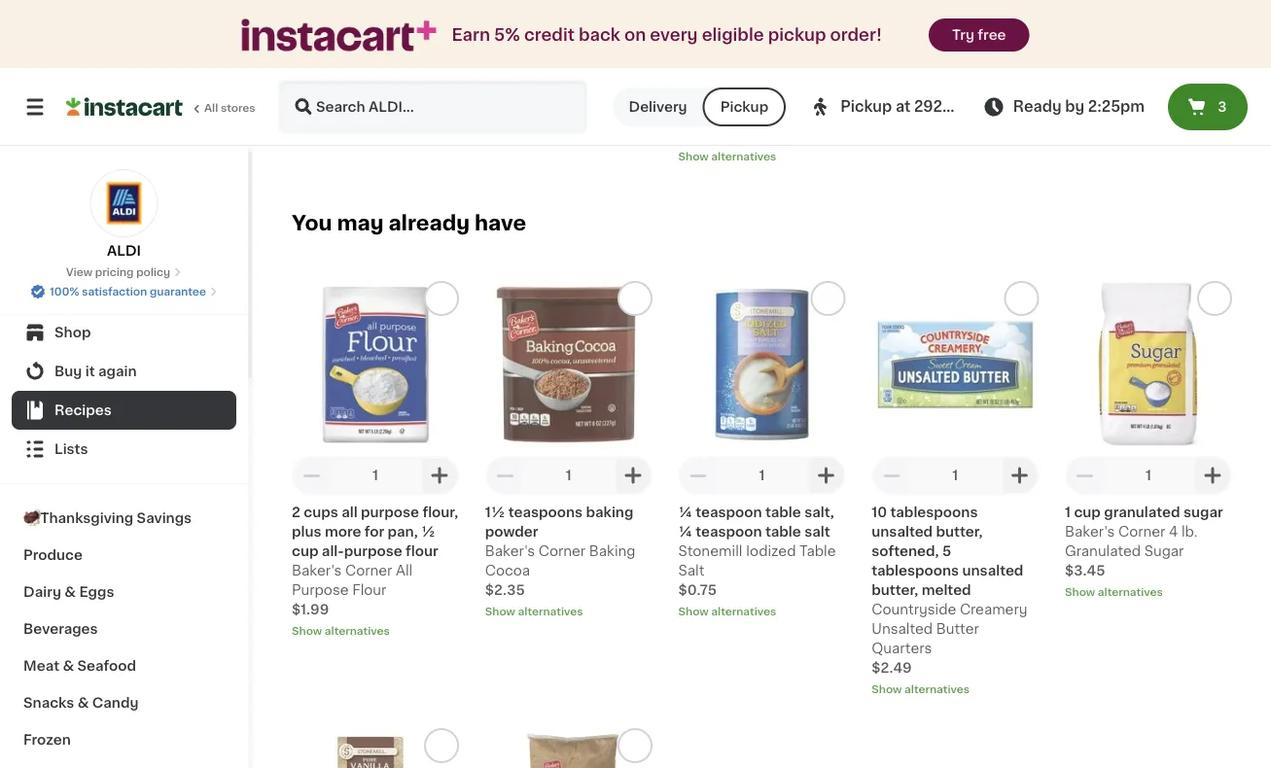 Task type: describe. For each thing, give the bounding box(es) containing it.
1 vertical spatial tablespoons
[[872, 564, 959, 578]]

buy it again link
[[12, 352, 236, 391]]

decrement quantity image for 1 cup granulated sugar
[[1073, 464, 1097, 487]]

3 large eggs goldhen grade a large eggs $1.35 show alternatives
[[292, 50, 451, 142]]

show alternatives button for baker's corner baking cocoa
[[485, 604, 653, 620]]

& for snacks
[[78, 697, 89, 710]]

grade
[[354, 70, 396, 84]]

1 ¼ from the top
[[679, 506, 693, 519]]

package
[[571, 89, 629, 103]]

1 for decrement quantity image for cup
[[759, 13, 765, 27]]

pickup
[[768, 27, 826, 43]]

back
[[579, 27, 621, 43]]

show inside 10 tablespoons unsalted butter, softened, 5 tablespoons unsalted butter, melted countryside creamery unsalted butter quarters $2.49 show alternatives
[[872, 684, 902, 695]]

2 horizontal spatial decrement quantity image
[[880, 464, 903, 487]]

alternatives inside 1 cup granulated sugar baker's corner 4 lb. granulated sugar $3.45 show alternatives
[[1098, 587, 1164, 598]]

pickup for pickup
[[721, 100, 769, 114]]

½
[[421, 525, 435, 539]]

1 vertical spatial purpose
[[344, 545, 402, 558]]

or
[[679, 70, 693, 84]]

1 horizontal spatial butter,
[[936, 525, 983, 539]]

show alternatives button for goldhen grade a large eggs
[[292, 129, 459, 145]]

teaspoons
[[509, 506, 583, 519]]

creamery
[[960, 603, 1028, 617]]

⅓
[[485, 50, 497, 64]]

show alternatives button for baker's corner 4 lb. granulated sugar
[[1065, 585, 1233, 600]]

all stores
[[204, 103, 256, 113]]

show inside the 1½ teaspoons baking powder baker's corner baking cocoa $2.35 show alternatives
[[485, 606, 516, 617]]

pan,
[[388, 525, 418, 539]]

2 teaspoon from the top
[[696, 525, 762, 539]]

buy
[[54, 365, 82, 378]]

increment quantity image for 1 cup granulated sugar's decrement quantity icon
[[1202, 464, 1225, 487]]

cup for ⅓
[[500, 50, 527, 64]]

0 vertical spatial unsalted
[[872, 525, 933, 539]]

corner for 4
[[1119, 525, 1166, 539]]

1 horizontal spatial unsalted
[[963, 564, 1024, 578]]

1 for decrement quantity icon right of earn
[[566, 13, 572, 27]]

0 horizontal spatial all
[[204, 103, 218, 113]]

thanksgiving
[[40, 512, 133, 525]]

corner inside 2 cups all purpose flour, plus more for pan, ½ cup all-purpose flour baker's corner all purpose flour $1.99 show alternatives
[[345, 564, 392, 578]]

stores
[[221, 103, 256, 113]]

plus
[[292, 525, 322, 539]]

¾ cup chopped pecans or walnuts southern grove chopped walnuts $2.49 show alternatives
[[679, 50, 845, 162]]

more
[[325, 525, 361, 539]]

shop link
[[12, 313, 236, 352]]

frozen
[[23, 734, 71, 747]]

show alternatives button for baker's corner all purpose flour
[[292, 624, 459, 639]]

2 ¼ from the top
[[679, 525, 693, 539]]

alternatives inside ¼ teaspoon table salt, ¼ teaspoon table salt stonemill iodized table salt $0.75 show alternatives
[[712, 606, 777, 617]]

table
[[800, 545, 836, 558]]

$1.35
[[292, 109, 329, 122]]

1 for 1 cup granulated sugar's decrement quantity icon
[[1146, 469, 1152, 482]]

¾
[[679, 50, 693, 64]]

earn
[[452, 27, 490, 43]]

increment quantity image for 10 tablespoons unsalted butter, softened, 5 tablespoons unsalted butter, melted
[[1008, 464, 1032, 487]]

purpose
[[292, 584, 349, 597]]

decrement quantity image for ¼ teaspoon table salt, ¼ teaspoon table salt
[[686, 464, 710, 487]]

view pricing policy
[[66, 267, 170, 278]]

flour,
[[423, 506, 458, 519]]

baker's for cup
[[1065, 525, 1115, 539]]

beltline
[[976, 100, 1033, 114]]

100% satisfaction guarantee
[[50, 287, 206, 297]]

countryside
[[872, 603, 957, 617]]

¼ teaspoon table salt, ¼ teaspoon table salt stonemill iodized table salt $0.75 show alternatives
[[679, 506, 836, 617]]

alternatives inside 2 cups all purpose flour, plus more for pan, ½ cup all-purpose flour baker's corner all purpose flour $1.99 show alternatives
[[325, 626, 390, 637]]

alternatives down 'raspberries'
[[518, 132, 583, 142]]

show alternatives
[[485, 132, 583, 142]]

satisfaction
[[82, 287, 147, 297]]

baking
[[589, 545, 636, 558]]

2 cups all purpose flour, plus more for pan, ½ cup all-purpose flour baker's corner all purpose flour $1.99 show alternatives
[[292, 506, 458, 637]]

show inside ¼ teaspoon table salt, ¼ teaspoon table salt stonemill iodized table salt $0.75 show alternatives
[[679, 606, 709, 617]]

delivery button
[[613, 88, 703, 126]]

$2.35
[[485, 584, 525, 597]]

🦃 thanksgiving savings
[[23, 512, 192, 525]]

salt
[[679, 564, 705, 578]]

meat & seafood
[[23, 660, 136, 673]]

& for meat
[[63, 660, 74, 673]]

alternatives inside the 1½ teaspoons baking powder baker's corner baking cocoa $2.35 show alternatives
[[518, 606, 583, 617]]

🦃
[[23, 512, 37, 525]]

1½ teaspoons baking powder baker's corner baking cocoa $2.35 show alternatives
[[485, 506, 636, 617]]

a
[[399, 70, 409, 84]]

beverages
[[23, 623, 98, 636]]

beverages link
[[12, 611, 236, 648]]

large
[[413, 70, 451, 84]]

shop
[[54, 326, 91, 340]]

quarters
[[872, 642, 932, 656]]

chopped
[[727, 50, 790, 64]]

baker's inside 2 cups all purpose flour, plus more for pan, ½ cup all-purpose flour baker's corner all purpose flour $1.99 show alternatives
[[292, 564, 342, 578]]

snacks
[[23, 697, 74, 710]]

show inside 1 cup granulated sugar baker's corner 4 lb. granulated sugar $3.45 show alternatives
[[1065, 587, 1096, 598]]

& for dairy
[[65, 586, 76, 599]]

grove
[[745, 89, 786, 103]]

1 inside 1 cup granulated sugar baker's corner 4 lb. granulated sugar $3.45 show alternatives
[[1065, 506, 1071, 519]]

savings
[[137, 512, 192, 525]]

southern
[[679, 89, 741, 103]]

baker's for teaspoons
[[485, 545, 535, 558]]

1 teaspoon from the top
[[696, 506, 762, 519]]

100%
[[50, 287, 79, 297]]

large
[[304, 50, 340, 64]]

again
[[98, 365, 137, 378]]

dairy & eggs link
[[12, 574, 236, 611]]

salt
[[805, 525, 830, 539]]

pricing
[[95, 267, 134, 278]]

already
[[389, 212, 470, 233]]

show down 'raspberries'
[[485, 132, 516, 142]]

melted
[[922, 584, 972, 597]]

3 for 3 large eggs goldhen grade a large eggs $1.35 show alternatives
[[292, 50, 301, 64]]

express icon image
[[242, 19, 436, 51]]

2:25pm
[[1088, 100, 1145, 114]]

decrement quantity image for cup
[[686, 9, 710, 32]]

all inside 2 cups all purpose flour, plus more for pan, ½ cup all-purpose flour baker's corner all purpose flour $1.99 show alternatives
[[396, 564, 413, 578]]

free
[[978, 28, 1007, 42]]

1 for decrement quantity image related to large
[[373, 13, 378, 27]]

decrement quantity image for large
[[300, 9, 323, 32]]

salt,
[[805, 506, 835, 519]]

pickup for pickup at 2926 n. beltline rd
[[841, 100, 892, 114]]

earn 5% credit back on every eligible pickup order!
[[452, 27, 882, 43]]

goldhen
[[292, 70, 350, 84]]

credit
[[524, 27, 575, 43]]

instacart logo image
[[66, 95, 183, 119]]

show inside 2 cups all purpose flour, plus more for pan, ½ cup all-purpose flour baker's corner all purpose flour $1.99 show alternatives
[[292, 626, 322, 637]]

show alternatives button for countryside creamery unsalted butter quarters
[[872, 682, 1039, 697]]

lists link
[[12, 430, 236, 469]]

granulated
[[1065, 545, 1141, 558]]

show alternatives button for stonemill iodized table salt
[[679, 604, 846, 620]]

produce
[[23, 549, 83, 562]]



Task type: locate. For each thing, give the bounding box(es) containing it.
4
[[1169, 525, 1179, 539]]

show down quarters
[[872, 684, 902, 695]]

3 button
[[1169, 84, 1248, 130]]

product group
[[292, 0, 459, 145], [485, 0, 653, 145], [679, 0, 846, 164], [292, 281, 459, 639], [485, 281, 653, 620], [679, 281, 846, 620], [872, 281, 1039, 697], [1065, 281, 1233, 600], [292, 729, 459, 769], [485, 729, 653, 769]]

1 vertical spatial ¼
[[679, 525, 693, 539]]

0 vertical spatial purpose
[[361, 506, 419, 519]]

2 vertical spatial baker's
[[292, 564, 342, 578]]

0 horizontal spatial butter,
[[872, 584, 919, 597]]

cups
[[304, 506, 338, 519]]

corner inside the 1½ teaspoons baking powder baker's corner baking cocoa $2.35 show alternatives
[[539, 545, 586, 558]]

show alternatives button down grade
[[292, 129, 459, 145]]

show alternatives button down "package"
[[485, 129, 653, 145]]

1 vertical spatial table
[[766, 525, 801, 539]]

2 horizontal spatial corner
[[1119, 525, 1166, 539]]

cup inside ⅓ cup raspberry preserves raspberries package
[[500, 50, 527, 64]]

show inside 3 large eggs goldhen grade a large eggs $1.35 show alternatives
[[292, 132, 322, 142]]

1 for ¼ teaspoon table salt, ¼ teaspoon table salt's decrement quantity icon
[[759, 469, 765, 482]]

decrement quantity image up the large
[[300, 9, 323, 32]]

cup down plus
[[292, 545, 319, 558]]

eggs
[[292, 89, 326, 103], [79, 586, 114, 599]]

1 vertical spatial baker's
[[485, 545, 535, 558]]

increment quantity image for 2 cups all purpose flour, plus more for pan, ½ cup all-purpose flour
[[428, 464, 451, 487]]

recipes
[[54, 404, 112, 417]]

table up iodized
[[766, 525, 801, 539]]

0 horizontal spatial $2.49
[[679, 128, 719, 142]]

purpose down for
[[344, 545, 402, 558]]

decrement quantity image up 'cups'
[[300, 464, 323, 487]]

baking
[[586, 506, 634, 519]]

10
[[872, 506, 887, 519]]

0 horizontal spatial 3
[[292, 50, 301, 64]]

walnuts
[[746, 109, 801, 122]]

show alternatives button for southern grove chopped walnuts
[[679, 149, 846, 164]]

0 vertical spatial table
[[766, 506, 801, 519]]

increment quantity image for decrement quantity image related to large
[[428, 9, 451, 32]]

decrement quantity image up stonemill
[[686, 464, 710, 487]]

2 horizontal spatial baker's
[[1065, 525, 1115, 539]]

1 vertical spatial corner
[[539, 545, 586, 558]]

5
[[943, 545, 952, 558]]

1 vertical spatial all
[[396, 564, 413, 578]]

$2.49 inside ¾ cup chopped pecans or walnuts southern grove chopped walnuts $2.49 show alternatives
[[679, 128, 719, 142]]

decrement quantity image right earn
[[493, 9, 516, 32]]

alternatives down pickup button
[[712, 151, 777, 162]]

corner down teaspoons
[[539, 545, 586, 558]]

cup inside 2 cups all purpose flour, plus more for pan, ½ cup all-purpose flour baker's corner all purpose flour $1.99 show alternatives
[[292, 545, 319, 558]]

try free
[[953, 28, 1007, 42]]

lb.
[[1182, 525, 1198, 539]]

order!
[[831, 27, 882, 43]]

ready by 2:25pm
[[1014, 100, 1145, 114]]

show down chopped
[[679, 151, 709, 162]]

1 vertical spatial $2.49
[[872, 661, 912, 675]]

cup inside 1 cup granulated sugar baker's corner 4 lb. granulated sugar $3.45 show alternatives
[[1075, 506, 1101, 519]]

raspberry
[[530, 50, 599, 64]]

pickup at 2926 n. beltline rd
[[841, 100, 1058, 114]]

100% satisfaction guarantee button
[[30, 280, 218, 300]]

tablespoons
[[891, 506, 978, 519], [872, 564, 959, 578]]

increment quantity image for ¼ teaspoon table salt, ¼ teaspoon table salt's decrement quantity icon
[[815, 464, 838, 487]]

increment quantity image up pecans at top
[[815, 9, 838, 32]]

eggs up "$1.35"
[[292, 89, 326, 103]]

1 vertical spatial unsalted
[[963, 564, 1024, 578]]

baker's up purpose
[[292, 564, 342, 578]]

decrement quantity image for 1½ teaspoons baking powder
[[493, 464, 516, 487]]

1 vertical spatial eggs
[[79, 586, 114, 599]]

show down $3.45
[[1065, 587, 1096, 598]]

recipes link
[[12, 391, 236, 430]]

$2.49 down quarters
[[872, 661, 912, 675]]

0 vertical spatial ¼
[[679, 506, 693, 519]]

alternatives down '$0.75'
[[712, 606, 777, 617]]

1 table from the top
[[766, 506, 801, 519]]

stonemill
[[679, 545, 743, 558]]

cup up walnuts
[[697, 50, 724, 64]]

alternatives
[[325, 132, 390, 142], [518, 132, 583, 142], [712, 151, 777, 162], [1098, 587, 1164, 598], [518, 606, 583, 617], [712, 606, 777, 617], [325, 626, 390, 637], [905, 684, 970, 695]]

show alternatives button down sugar
[[1065, 585, 1233, 600]]

flour
[[406, 545, 439, 558]]

2 vertical spatial corner
[[345, 564, 392, 578]]

0 vertical spatial butter,
[[936, 525, 983, 539]]

1 horizontal spatial decrement quantity image
[[686, 9, 710, 32]]

& right dairy
[[65, 586, 76, 599]]

tablespoons up 5
[[891, 506, 978, 519]]

& right meat
[[63, 660, 74, 673]]

chopped
[[679, 109, 743, 122]]

increment quantity image up salt,
[[815, 464, 838, 487]]

eggs
[[343, 50, 378, 64]]

3 inside button
[[1218, 100, 1227, 114]]

increment quantity image for decrement quantity image for cup
[[815, 9, 838, 32]]

eggs inside 3 large eggs goldhen grade a large eggs $1.35 show alternatives
[[292, 89, 326, 103]]

try
[[953, 28, 975, 42]]

alternatives down quarters
[[905, 684, 970, 695]]

tablespoons down softened, at right
[[872, 564, 959, 578]]

1 horizontal spatial eggs
[[292, 89, 326, 103]]

cup up preserves
[[500, 50, 527, 64]]

3 for 3
[[1218, 100, 1227, 114]]

service type group
[[613, 88, 786, 126]]

increment quantity image up sugar
[[1202, 464, 1225, 487]]

at
[[896, 100, 911, 114]]

produce link
[[12, 537, 236, 574]]

decrement quantity image up 10
[[880, 464, 903, 487]]

policy
[[136, 267, 170, 278]]

0 vertical spatial $2.49
[[679, 128, 719, 142]]

show inside ¾ cup chopped pecans or walnuts southern grove chopped walnuts $2.49 show alternatives
[[679, 151, 709, 162]]

cup for ¾
[[697, 50, 724, 64]]

2 table from the top
[[766, 525, 801, 539]]

show alternatives button down the $2.35
[[485, 604, 653, 620]]

candy
[[92, 697, 139, 710]]

unsalted up softened, at right
[[872, 525, 933, 539]]

eligible
[[702, 27, 764, 43]]

decrement quantity image up granulated
[[1073, 464, 1097, 487]]

show down '$0.75'
[[679, 606, 709, 617]]

meat & seafood link
[[12, 648, 236, 685]]

increment quantity image left earn
[[428, 9, 451, 32]]

0 horizontal spatial eggs
[[79, 586, 114, 599]]

baker's inside 1 cup granulated sugar baker's corner 4 lb. granulated sugar $3.45 show alternatives
[[1065, 525, 1115, 539]]

ready by 2:25pm link
[[982, 95, 1145, 119]]

preserves
[[485, 70, 555, 84]]

1 vertical spatial 3
[[1218, 100, 1227, 114]]

corner down granulated
[[1119, 525, 1166, 539]]

all left stores
[[204, 103, 218, 113]]

butter, up countryside
[[872, 584, 919, 597]]

2
[[292, 506, 300, 519]]

$2.49 inside 10 tablespoons unsalted butter, softened, 5 tablespoons unsalted butter, melted countryside creamery unsalted butter quarters $2.49 show alternatives
[[872, 661, 912, 675]]

baker's up granulated
[[1065, 525, 1115, 539]]

cup inside ¾ cup chopped pecans or walnuts southern grove chopped walnuts $2.49 show alternatives
[[697, 50, 724, 64]]

cup
[[500, 50, 527, 64], [697, 50, 724, 64], [1075, 506, 1101, 519], [292, 545, 319, 558]]

aldi link
[[90, 169, 158, 261]]

on
[[625, 27, 646, 43]]

walnuts
[[696, 70, 751, 84]]

meat
[[23, 660, 59, 673]]

for
[[365, 525, 384, 539]]

corner inside 1 cup granulated sugar baker's corner 4 lb. granulated sugar $3.45 show alternatives
[[1119, 525, 1166, 539]]

Search field
[[280, 82, 586, 132]]

¼
[[679, 506, 693, 519], [679, 525, 693, 539]]

delivery
[[629, 100, 688, 114]]

show down the $2.35
[[485, 606, 516, 617]]

show down "$1.35"
[[292, 132, 322, 142]]

alternatives inside 10 tablespoons unsalted butter, softened, 5 tablespoons unsalted butter, melted countryside creamery unsalted butter quarters $2.49 show alternatives
[[905, 684, 970, 695]]

0 vertical spatial 3
[[292, 50, 301, 64]]

all
[[342, 506, 358, 519]]

flour
[[352, 584, 387, 597]]

alternatives down flour
[[325, 626, 390, 637]]

0 horizontal spatial baker's
[[292, 564, 342, 578]]

0 vertical spatial teaspoon
[[696, 506, 762, 519]]

5%
[[494, 27, 520, 43]]

show alternatives button down flour
[[292, 624, 459, 639]]

all down the flour
[[396, 564, 413, 578]]

0 vertical spatial baker's
[[1065, 525, 1115, 539]]

it
[[85, 365, 95, 378]]

1 vertical spatial &
[[63, 660, 74, 673]]

purpose up pan,
[[361, 506, 419, 519]]

alternatives down granulated
[[1098, 587, 1164, 598]]

you
[[292, 212, 332, 233]]

you may already have
[[292, 212, 526, 233]]

1 horizontal spatial pickup
[[841, 100, 892, 114]]

all
[[204, 103, 218, 113], [396, 564, 413, 578]]

have
[[475, 212, 526, 233]]

increment quantity image for 1½ teaspoons baking powder
[[621, 464, 645, 487]]

all-
[[322, 545, 344, 558]]

increment quantity image
[[621, 9, 645, 32], [428, 464, 451, 487], [621, 464, 645, 487], [1008, 464, 1032, 487]]

1 for 1½ teaspoons baking powder's decrement quantity icon
[[566, 469, 572, 482]]

decrement quantity image
[[493, 9, 516, 32], [300, 464, 323, 487], [493, 464, 516, 487], [686, 464, 710, 487], [1073, 464, 1097, 487]]

aldi logo image
[[90, 169, 158, 237]]

aldi
[[107, 244, 141, 258]]

2926
[[915, 100, 953, 114]]

10 tablespoons unsalted butter, softened, 5 tablespoons unsalted butter, melted countryside creamery unsalted butter quarters $2.49 show alternatives
[[872, 506, 1028, 695]]

0 horizontal spatial unsalted
[[872, 525, 933, 539]]

0 vertical spatial tablespoons
[[891, 506, 978, 519]]

unsalted
[[872, 525, 933, 539], [963, 564, 1024, 578]]

0 vertical spatial &
[[65, 586, 76, 599]]

alternatives inside ¾ cup chopped pecans or walnuts southern grove chopped walnuts $2.49 show alternatives
[[712, 151, 777, 162]]

⅓ cup raspberry preserves raspberries package
[[485, 50, 629, 103]]

2 vertical spatial &
[[78, 697, 89, 710]]

unsalted up creamery
[[963, 564, 1024, 578]]

baker's down powder
[[485, 545, 535, 558]]

pickup inside button
[[721, 100, 769, 114]]

decrement quantity image up ¾
[[686, 9, 710, 32]]

None search field
[[278, 80, 588, 134]]

seafood
[[77, 660, 136, 673]]

1 horizontal spatial all
[[396, 564, 413, 578]]

& left candy
[[78, 697, 89, 710]]

0 vertical spatial all
[[204, 103, 218, 113]]

table left salt,
[[766, 506, 801, 519]]

show alternatives button down iodized
[[679, 604, 846, 620]]

0 horizontal spatial corner
[[345, 564, 392, 578]]

show down $1.99 at the left of page
[[292, 626, 322, 637]]

purpose
[[361, 506, 419, 519], [344, 545, 402, 558]]

all stores link
[[66, 80, 257, 134]]

rd
[[1037, 100, 1058, 114]]

0 horizontal spatial pickup
[[721, 100, 769, 114]]

alternatives down the $2.35
[[518, 606, 583, 617]]

decrement quantity image for 2 cups all purpose flour, plus more for pan, ½ cup all-purpose flour
[[300, 464, 323, 487]]

dairy
[[23, 586, 61, 599]]

1 horizontal spatial corner
[[539, 545, 586, 558]]

show alternatives button
[[292, 129, 459, 145], [485, 129, 653, 145], [679, 149, 846, 164], [1065, 585, 1233, 600], [485, 604, 653, 620], [679, 604, 846, 620], [292, 624, 459, 639], [872, 682, 1039, 697]]

unsalted
[[872, 623, 933, 636]]

frozen link
[[12, 722, 236, 759]]

1 for decrement quantity icon for 2 cups all purpose flour, plus more for pan, ½ cup all-purpose flour
[[373, 469, 378, 482]]

corner
[[1119, 525, 1166, 539], [539, 545, 586, 558], [345, 564, 392, 578]]

ready
[[1014, 100, 1062, 114]]

show alternatives button down walnuts
[[679, 149, 846, 164]]

0 vertical spatial eggs
[[292, 89, 326, 103]]

decrement quantity image
[[300, 9, 323, 32], [686, 9, 710, 32], [880, 464, 903, 487]]

1 horizontal spatial baker's
[[485, 545, 535, 558]]

view pricing policy link
[[66, 265, 182, 280]]

snacks & candy link
[[12, 685, 236, 722]]

alternatives inside 3 large eggs goldhen grade a large eggs $1.35 show alternatives
[[325, 132, 390, 142]]

1 vertical spatial teaspoon
[[696, 525, 762, 539]]

raspberries
[[485, 89, 568, 103]]

alternatives down "$1.35"
[[325, 132, 390, 142]]

increment quantity image
[[428, 9, 451, 32], [815, 9, 838, 32], [815, 464, 838, 487], [1202, 464, 1225, 487]]

decrement quantity image up 1½
[[493, 464, 516, 487]]

pickup at 2926 n. beltline rd button
[[810, 80, 1058, 134]]

butter, up 5
[[936, 525, 983, 539]]

corner for baking
[[539, 545, 586, 558]]

$2.49 down chopped
[[679, 128, 719, 142]]

cup for 1
[[1075, 506, 1101, 519]]

$2.49
[[679, 128, 719, 142], [872, 661, 912, 675]]

baker's inside the 1½ teaspoons baking powder baker's corner baking cocoa $2.35 show alternatives
[[485, 545, 535, 558]]

eggs up 'beverages' link
[[79, 586, 114, 599]]

$1.99
[[292, 603, 329, 617]]

view
[[66, 267, 92, 278]]

1 vertical spatial butter,
[[872, 584, 919, 597]]

0 horizontal spatial decrement quantity image
[[300, 9, 323, 32]]

pickup inside popup button
[[841, 100, 892, 114]]

3 inside 3 large eggs goldhen grade a large eggs $1.35 show alternatives
[[292, 50, 301, 64]]

1 for rightmost decrement quantity image
[[953, 469, 959, 482]]

corner up flour
[[345, 564, 392, 578]]

show alternatives button for raspberries package
[[485, 129, 653, 145]]

0 vertical spatial corner
[[1119, 525, 1166, 539]]

3
[[292, 50, 301, 64], [1218, 100, 1227, 114]]

1 horizontal spatial 3
[[1218, 100, 1227, 114]]

show alternatives button down butter
[[872, 682, 1039, 697]]

cup up granulated
[[1075, 506, 1101, 519]]

1 horizontal spatial $2.49
[[872, 661, 912, 675]]



Task type: vqa. For each thing, say whether or not it's contained in the screenshot.
3.2
no



